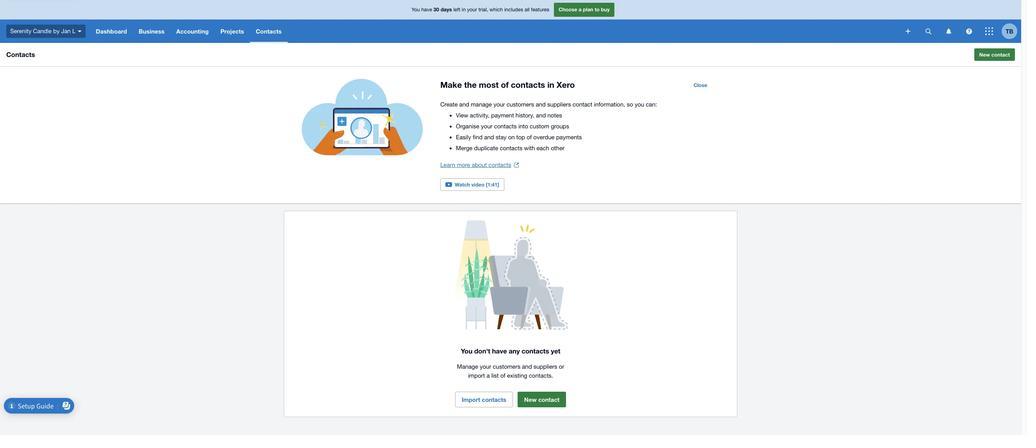 Task type: vqa. For each thing, say whether or not it's contained in the screenshot.
'Choose A Plan To Buy'
yes



Task type: locate. For each thing, give the bounding box(es) containing it.
contacts down payment
[[494, 123, 517, 130]]

contacts right projects
[[256, 28, 282, 35]]

your
[[467, 7, 477, 13], [494, 101, 505, 108], [481, 123, 493, 130], [480, 364, 492, 370]]

make
[[441, 80, 462, 90]]

contacts right import
[[482, 397, 507, 404]]

import contacts
[[462, 397, 507, 404]]

0 vertical spatial you
[[412, 7, 420, 13]]

you
[[412, 7, 420, 13], [461, 347, 473, 355]]

your down the activity,
[[481, 123, 493, 130]]

merge
[[456, 145, 473, 152]]

easily find and stay on top of overdue payments
[[456, 134, 582, 141]]

new contact
[[980, 52, 1011, 58], [525, 397, 560, 404]]

contacts button
[[250, 20, 288, 43]]

1 vertical spatial new contact
[[525, 397, 560, 404]]

watch
[[455, 182, 470, 188]]

a inside manage your customers and suppliers or import a list of existing contacts.
[[487, 372, 490, 379]]

navigation containing dashboard
[[90, 20, 901, 43]]

contacts.
[[529, 372, 554, 379]]

with
[[524, 145, 535, 152]]

suppliers up notes
[[548, 101, 571, 108]]

0 vertical spatial new contact button
[[975, 48, 1016, 61]]

contact down the contacts.
[[539, 397, 560, 404]]

have
[[422, 7, 432, 13], [492, 347, 507, 355]]

choose
[[559, 6, 578, 13]]

or
[[559, 364, 565, 370]]

import
[[468, 372, 485, 379]]

your up payment
[[494, 101, 505, 108]]

1 vertical spatial suppliers
[[534, 364, 558, 370]]

any
[[509, 347, 520, 355]]

2 vertical spatial of
[[501, 372, 506, 379]]

0 vertical spatial in
[[462, 7, 466, 13]]

don't
[[475, 347, 491, 355]]

your left trial, at the top
[[467, 7, 477, 13]]

contact down tb
[[992, 52, 1011, 58]]

1 horizontal spatial a
[[579, 6, 582, 13]]

0 vertical spatial have
[[422, 7, 432, 13]]

of
[[501, 80, 509, 90], [527, 134, 532, 141], [501, 372, 506, 379]]

2 horizontal spatial contact
[[992, 52, 1011, 58]]

features
[[531, 7, 550, 13]]

svg image
[[986, 27, 994, 35], [926, 28, 932, 34], [947, 28, 952, 34], [78, 30, 81, 32]]

stay
[[496, 134, 507, 141]]

contacts left yet
[[522, 347, 549, 355]]

each
[[537, 145, 550, 152]]

customers up 'history,'
[[507, 101, 535, 108]]

contacts down serenity
[[6, 50, 35, 59]]

0 horizontal spatial a
[[487, 372, 490, 379]]

a
[[579, 6, 582, 13], [487, 372, 490, 379]]

1 vertical spatial have
[[492, 347, 507, 355]]

svg image inside the serenity candle by jan l popup button
[[78, 30, 81, 32]]

0 vertical spatial contact
[[992, 52, 1011, 58]]

in inside you have 30 days left in your trial, which includes all features
[[462, 7, 466, 13]]

0 horizontal spatial you
[[412, 7, 420, 13]]

in left xero
[[548, 80, 555, 90]]

import contacts button
[[455, 392, 513, 408]]

0 vertical spatial customers
[[507, 101, 535, 108]]

of inside manage your customers and suppliers or import a list of existing contacts.
[[501, 372, 506, 379]]

customers up existing
[[493, 364, 521, 370]]

have left 30 on the left top
[[422, 7, 432, 13]]

create and manage your customers and suppliers contact information, so you can:
[[441, 101, 658, 108]]

your up 'import'
[[480, 364, 492, 370]]

contacts inside popup button
[[256, 28, 282, 35]]

suppliers up the contacts.
[[534, 364, 558, 370]]

0 horizontal spatial in
[[462, 7, 466, 13]]

yet
[[551, 347, 561, 355]]

contacts down on
[[500, 145, 523, 152]]

1 vertical spatial contacts
[[6, 50, 35, 59]]

1 horizontal spatial new contact button
[[975, 48, 1016, 61]]

0 horizontal spatial contact
[[539, 397, 560, 404]]

1 vertical spatial customers
[[493, 364, 521, 370]]

existing
[[507, 372, 528, 379]]

view activity, payment history, and notes
[[456, 112, 562, 119]]

accounting button
[[171, 20, 215, 43]]

banner
[[0, 0, 1022, 43]]

days
[[441, 6, 452, 13]]

1 horizontal spatial new
[[980, 52, 991, 58]]

plan
[[583, 6, 594, 13]]

a left list
[[487, 372, 490, 379]]

navigation
[[90, 20, 901, 43]]

contacts down the merge duplicate contacts with each other
[[489, 162, 512, 168]]

customers
[[507, 101, 535, 108], [493, 364, 521, 370]]

view
[[456, 112, 469, 119]]

tb
[[1006, 28, 1014, 35]]

custom
[[530, 123, 550, 130]]

0 vertical spatial contacts
[[256, 28, 282, 35]]

of right list
[[501, 372, 506, 379]]

0 horizontal spatial new contact button
[[518, 392, 567, 408]]

close
[[694, 82, 708, 88]]

1 horizontal spatial contacts
[[256, 28, 282, 35]]

you left don't
[[461, 347, 473, 355]]

0 horizontal spatial svg image
[[906, 29, 911, 34]]

1 vertical spatial of
[[527, 134, 532, 141]]

new contact down tb
[[980, 52, 1011, 58]]

left
[[454, 7, 461, 13]]

accounting
[[176, 28, 209, 35]]

0 vertical spatial of
[[501, 80, 509, 90]]

includes
[[505, 7, 524, 13]]

0 vertical spatial new contact
[[980, 52, 1011, 58]]

all
[[525, 7, 530, 13]]

1 vertical spatial new
[[525, 397, 537, 404]]

have left "any" at the bottom
[[492, 347, 507, 355]]

0 horizontal spatial new
[[525, 397, 537, 404]]

new contact down the contacts.
[[525, 397, 560, 404]]

of right most
[[501, 80, 509, 90]]

easily
[[456, 134, 471, 141]]

new contact for the leftmost the new contact button
[[525, 397, 560, 404]]

organise
[[456, 123, 480, 130]]

and
[[460, 101, 470, 108], [536, 101, 546, 108], [536, 112, 546, 119], [484, 134, 494, 141], [522, 364, 532, 370]]

contacts
[[511, 80, 545, 90], [494, 123, 517, 130], [500, 145, 523, 152], [489, 162, 512, 168], [522, 347, 549, 355], [482, 397, 507, 404]]

contacts
[[256, 28, 282, 35], [6, 50, 35, 59]]

activity,
[[470, 112, 490, 119]]

1 horizontal spatial contact
[[573, 101, 593, 108]]

2 vertical spatial contact
[[539, 397, 560, 404]]

close button
[[689, 79, 713, 91]]

watch video [1:41] button
[[441, 179, 505, 191]]

1 horizontal spatial svg image
[[967, 28, 973, 34]]

a left plan
[[579, 6, 582, 13]]

xero
[[557, 80, 575, 90]]

1 horizontal spatial in
[[548, 80, 555, 90]]

0 vertical spatial new
[[980, 52, 991, 58]]

your inside you have 30 days left in your trial, which includes all features
[[467, 7, 477, 13]]

serenity candle by jan l button
[[0, 20, 90, 43]]

you left 30 on the left top
[[412, 7, 420, 13]]

1 vertical spatial new contact button
[[518, 392, 567, 408]]

import
[[462, 397, 481, 404]]

new contact button down tb
[[975, 48, 1016, 61]]

merge duplicate contacts with each other
[[456, 145, 565, 152]]

svg image
[[967, 28, 973, 34], [906, 29, 911, 34]]

1 vertical spatial in
[[548, 80, 555, 90]]

0 horizontal spatial have
[[422, 7, 432, 13]]

top
[[517, 134, 525, 141]]

in right left in the top left of the page
[[462, 7, 466, 13]]

1 horizontal spatial you
[[461, 347, 473, 355]]

new contact button down the contacts.
[[518, 392, 567, 408]]

of right top
[[527, 134, 532, 141]]

in
[[462, 7, 466, 13], [548, 80, 555, 90]]

new contact button
[[975, 48, 1016, 61], [518, 392, 567, 408]]

have inside you have 30 days left in your trial, which includes all features
[[422, 7, 432, 13]]

contact down xero
[[573, 101, 593, 108]]

1 horizontal spatial new contact
[[980, 52, 1011, 58]]

1 vertical spatial you
[[461, 347, 473, 355]]

about
[[472, 162, 487, 168]]

manage
[[457, 364, 478, 370]]

manage your customers and suppliers or import a list of existing contacts.
[[457, 364, 565, 379]]

1 vertical spatial a
[[487, 372, 490, 379]]

by
[[53, 28, 60, 34]]

you inside you have 30 days left in your trial, which includes all features
[[412, 7, 420, 13]]

0 horizontal spatial new contact
[[525, 397, 560, 404]]

you for you have 30 days left in your trial, which includes all features
[[412, 7, 420, 13]]

new contact for the new contact button to the right
[[980, 52, 1011, 58]]



Task type: describe. For each thing, give the bounding box(es) containing it.
l
[[72, 28, 76, 34]]

new for the new contact button to the right
[[980, 52, 991, 58]]

trial,
[[479, 7, 489, 13]]

0 vertical spatial a
[[579, 6, 582, 13]]

learn more about contacts link
[[441, 160, 519, 171]]

manage
[[471, 101, 492, 108]]

projects button
[[215, 20, 250, 43]]

suppliers inside manage your customers and suppliers or import a list of existing contacts.
[[534, 364, 558, 370]]

history,
[[516, 112, 535, 119]]

learn more about contacts
[[441, 162, 512, 168]]

0 horizontal spatial contacts
[[6, 50, 35, 59]]

banner containing tb
[[0, 0, 1022, 43]]

to
[[595, 6, 600, 13]]

payments
[[557, 134, 582, 141]]

learn
[[441, 162, 456, 168]]

contact for the leftmost the new contact button
[[539, 397, 560, 404]]

other
[[551, 145, 565, 152]]

in for left
[[462, 7, 466, 13]]

candle
[[33, 28, 52, 34]]

dashboard link
[[90, 20, 133, 43]]

on
[[508, 134, 515, 141]]

business button
[[133, 20, 171, 43]]

information,
[[594, 101, 626, 108]]

overdue
[[534, 134, 555, 141]]

in for contacts
[[548, 80, 555, 90]]

contacts inside button
[[482, 397, 507, 404]]

video
[[472, 182, 485, 188]]

0 vertical spatial suppliers
[[548, 101, 571, 108]]

which
[[490, 7, 503, 13]]

your inside manage your customers and suppliers or import a list of existing contacts.
[[480, 364, 492, 370]]

make the most of contacts in xero
[[441, 80, 575, 90]]

you have 30 days left in your trial, which includes all features
[[412, 6, 550, 13]]

contacts up "create and manage your customers and suppliers contact information, so you can:"
[[511, 80, 545, 90]]

create
[[441, 101, 458, 108]]

new for the leftmost the new contact button
[[525, 397, 537, 404]]

into
[[519, 123, 529, 130]]

contact for the new contact button to the right
[[992, 52, 1011, 58]]

business
[[139, 28, 165, 35]]

projects
[[221, 28, 244, 35]]

you
[[635, 101, 645, 108]]

serenity
[[10, 28, 31, 34]]

notes
[[548, 112, 562, 119]]

can:
[[646, 101, 658, 108]]

payment
[[492, 112, 514, 119]]

organise your contacts into custom groups
[[456, 123, 570, 130]]

30
[[434, 6, 440, 13]]

1 vertical spatial contact
[[573, 101, 593, 108]]

the
[[464, 80, 477, 90]]

more
[[457, 162, 471, 168]]

choose a plan to buy
[[559, 6, 610, 13]]

you don't have any contacts yet
[[461, 347, 561, 355]]

most
[[479, 80, 499, 90]]

dashboard
[[96, 28, 127, 35]]

watch video [1:41]
[[455, 182, 500, 188]]

find
[[473, 134, 483, 141]]

duplicate
[[474, 145, 499, 152]]

you don't have any contacts yet image
[[294, 221, 728, 330]]

[1:41]
[[486, 182, 500, 188]]

groups
[[551, 123, 570, 130]]

and inside manage your customers and suppliers or import a list of existing contacts.
[[522, 364, 532, 370]]

so
[[627, 101, 634, 108]]

list
[[492, 372, 499, 379]]

you for you don't have any contacts yet
[[461, 347, 473, 355]]

jan
[[61, 28, 71, 34]]

tb button
[[1002, 20, 1022, 43]]

buy
[[601, 6, 610, 13]]

serenity candle by jan l
[[10, 28, 76, 34]]

customers inside manage your customers and suppliers or import a list of existing contacts.
[[493, 364, 521, 370]]

1 horizontal spatial have
[[492, 347, 507, 355]]



